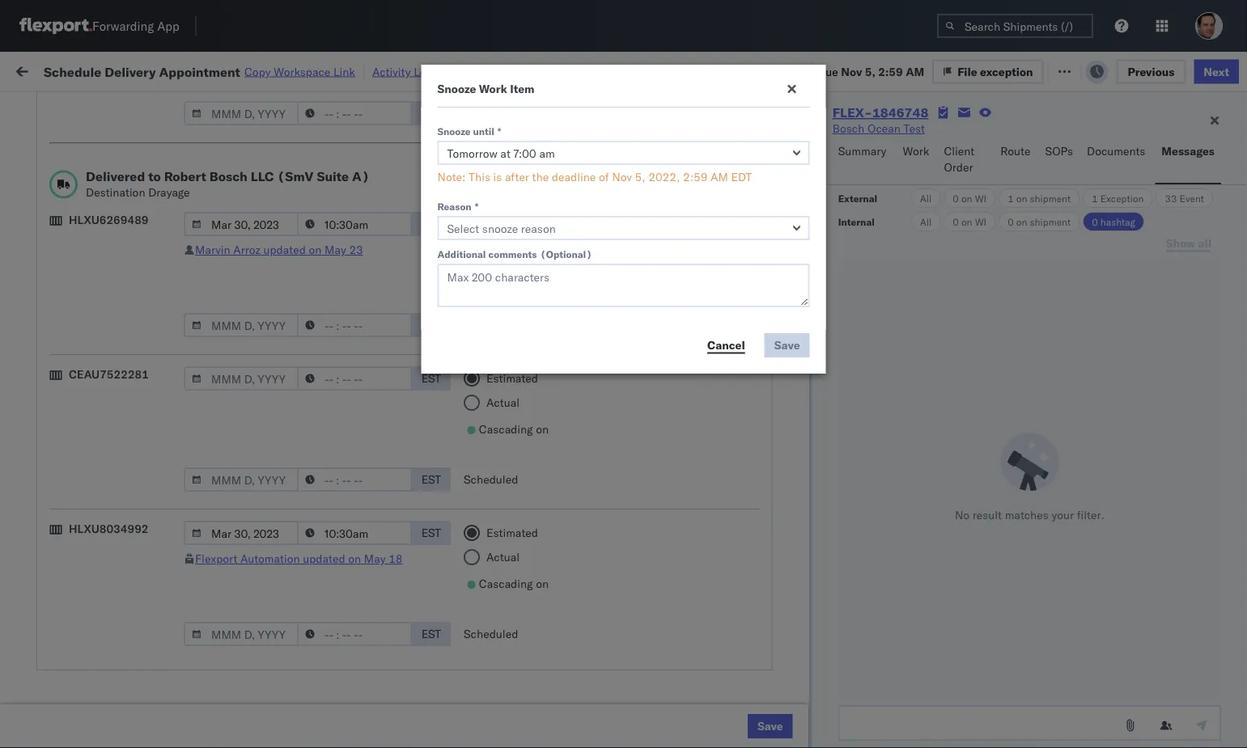 Task type: describe. For each thing, give the bounding box(es) containing it.
14 ocean fcl from the top
[[496, 697, 552, 711]]

nov for schedule pickup from los angeles, ca link corresponding to 4th schedule pickup from los angeles, ca "button" from the bottom of the page
[[338, 198, 359, 212]]

9 ocean fcl from the top
[[496, 519, 552, 533]]

2:59 for 4th schedule pickup from los angeles, ca "button" from the bottom of the page
[[261, 198, 285, 212]]

2 hlxu6269489, from the top
[[1084, 233, 1166, 247]]

2 8:30 pm est, jan 30, 2023 from the top
[[261, 697, 405, 711]]

schedule delivery appointment link for 11:30 pm est, jan 23, 2023
[[37, 517, 199, 533]]

2 karl from the top
[[845, 554, 866, 568]]

2 schedule pickup from los angeles, ca from the top
[[37, 189, 218, 219]]

note:
[[438, 170, 466, 184]]

activity log
[[372, 64, 432, 79]]

app
[[157, 18, 179, 34]]

shipment for 0 on shipment
[[1030, 216, 1071, 228]]

1 vertical spatial *
[[475, 200, 479, 213]]

note: this is after the deadline of nov 5, 2022, 2:59 am edt
[[438, 170, 752, 184]]

snooze for work
[[438, 82, 476, 96]]

2:00 for 2:00 am est, nov 9, 2022
[[261, 305, 285, 319]]

3 ceau7522281, from the top
[[998, 269, 1081, 283]]

messages button
[[1156, 137, 1222, 185]]

5 ocean fcl from the top
[[496, 305, 552, 319]]

messages
[[1162, 144, 1215, 158]]

summary
[[839, 144, 887, 158]]

1 - from the top
[[835, 519, 842, 533]]

jan up 'feb'
[[336, 697, 354, 711]]

3,
[[359, 732, 370, 747]]

1 netherlands from the top
[[37, 562, 101, 576]]

1 upload customs clearance documents link from the top
[[37, 295, 230, 328]]

from for 4th schedule pickup from los angeles, ca "button" from the bottom of the page
[[126, 189, 150, 203]]

schedule pickup from rotterdam, netherlands for schedule pickup from rotterdam, netherlands 'link' associated with first schedule pickup from rotterdam, netherlands 'button'
[[37, 545, 210, 576]]

689 at risk
[[315, 63, 371, 77]]

3 schedule pickup from los angeles, ca from the top
[[37, 260, 218, 291]]

2 fcl from the top
[[532, 198, 552, 212]]

4 schedule pickup from los angeles, ca from the top
[[37, 332, 218, 362]]

lhuu7894563, uetu5238478
[[998, 447, 1163, 461]]

1 exception
[[1092, 192, 1145, 204]]

snooze for until
[[438, 125, 471, 137]]

msdu7304509
[[998, 483, 1080, 497]]

scheduled for ceau7522281
[[464, 473, 518, 487]]

estimated for flexport automation updated on may 18
[[487, 526, 538, 540]]

3 integration test account - karl lagerfeld from the top
[[706, 625, 917, 640]]

2 upload customs clearance documents link from the top
[[37, 616, 230, 648]]

ca for 3rd schedule pickup from los angeles, ca "button" from the bottom of the page
[[37, 277, 53, 291]]

2130384
[[929, 697, 978, 711]]

2 integration from the top
[[706, 554, 762, 568]]

gvcu5265864 for 11:30 pm est, jan 23, 2023
[[998, 518, 1077, 532]]

2 netherlands from the top
[[37, 704, 101, 718]]

rotterdam, for first schedule pickup from rotterdam, netherlands 'button'
[[153, 545, 210, 559]]

est, for 11:30 pm est, jan 23, 2023 schedule delivery appointment button
[[316, 519, 340, 533]]

2:00 for 2:00 am est, feb 3, 2023
[[261, 732, 285, 747]]

pm up flexport automation updated on may 18 button at the left
[[295, 519, 313, 533]]

pm up 2:00 am est, feb 3, 2023
[[288, 697, 306, 711]]

1 -- : -- -- text field from the top
[[297, 313, 412, 338]]

1 karl from the top
[[845, 519, 866, 533]]

all for external
[[920, 192, 932, 204]]

cascading on for marvin arroz updated on may 23
[[479, 268, 549, 282]]

2 vertical spatial 1846748
[[929, 198, 978, 212]]

angeles, for 5th schedule pickup from los angeles, ca "button" schedule pickup from los angeles, ca link
[[174, 474, 218, 488]]

2 cascading from the top
[[479, 423, 533, 437]]

2 actual from the top
[[487, 396, 520, 410]]

12 ocean fcl from the top
[[496, 625, 552, 640]]

689
[[315, 63, 336, 77]]

activity log button
[[372, 62, 432, 81]]

schedule delivery appointment for 2:59 am edt, nov 5, 2022
[[37, 233, 199, 247]]

maeu9408431 for 11:30 pm est, jan 23, 2023
[[1103, 519, 1185, 533]]

schedule delivery appointment for 11:30 pm est, jan 23, 2023
[[37, 518, 199, 532]]

appointment for 8:30 pm est, jan 30, 2023
[[133, 660, 199, 674]]

2 30, from the top
[[357, 697, 374, 711]]

est for 1st -- : -- -- text box from the top
[[422, 318, 441, 332]]

jan left 13,
[[337, 483, 355, 497]]

all for internal
[[920, 216, 932, 228]]

import work
[[136, 63, 204, 77]]

Tomorrow at 7:00 am text field
[[438, 141, 810, 165]]

robert
[[164, 168, 206, 185]]

1 schedule pickup from rotterdam, netherlands button from the top
[[37, 545, 230, 579]]

2 ceau7522281, from the top
[[998, 233, 1081, 247]]

4 hlxu6269489, from the top
[[1084, 304, 1166, 319]]

6 integration test account - karl lagerfeld from the top
[[706, 732, 917, 747]]

flexport automation updated on may 18 button
[[195, 552, 403, 566]]

flexport. image
[[19, 18, 92, 34]]

3 - from the top
[[835, 625, 842, 640]]

reason
[[438, 200, 472, 213]]

bookings
[[706, 483, 753, 497]]

2:00 am est, feb 3, 2023
[[261, 732, 401, 747]]

schedule delivery appointment copy workspace link
[[44, 63, 355, 80]]

from for 3rd schedule pickup from los angeles, ca "button" from the bottom of the page
[[126, 260, 150, 274]]

3 edt, from the top
[[310, 234, 335, 248]]

11:30 pm est, jan 23, 2023 for schedule delivery appointment
[[261, 519, 412, 533]]

event
[[1180, 192, 1205, 204]]

my
[[16, 59, 42, 81]]

schedule delivery appointment button for 2:59 am edt, nov 5, 2022
[[37, 232, 199, 250]]

client order button
[[938, 137, 995, 185]]

workitem
[[18, 132, 60, 145]]

uetu5238478
[[1084, 447, 1163, 461]]

next
[[1204, 64, 1230, 78]]

jan left "28,"
[[343, 625, 361, 640]]

2 vertical spatial documents
[[37, 633, 96, 647]]

2 cascading on from the top
[[479, 423, 549, 437]]

dec for schedule delivery appointment
[[337, 376, 358, 390]]

previous
[[1128, 64, 1175, 78]]

message (0)
[[235, 63, 301, 77]]

Max 200 characters text field
[[438, 264, 810, 308]]

2 ceau7522281, hlxu6269489, hlxu8034992 from the top
[[998, 233, 1248, 247]]

2:59 for 1st schedule pickup from los angeles, ca "button"
[[261, 162, 285, 177]]

ceau7522281
[[69, 368, 149, 382]]

ocean inside bosch ocean test link
[[868, 121, 901, 136]]

rotterdam, for 2nd schedule pickup from rotterdam, netherlands 'button' from the top of the page
[[153, 688, 210, 702]]

3 schedule pickup from los angeles, ca button from the top
[[37, 260, 230, 294]]

container
[[998, 126, 1041, 138]]

1 schedule pickup from los angeles, ca button from the top
[[37, 153, 230, 187]]

11 fcl from the top
[[532, 590, 552, 604]]

4 -- : -- -- text field from the top
[[297, 623, 412, 647]]

6 fcl from the top
[[532, 376, 552, 390]]

from inside confirm pickup from los angeles, ca
[[119, 403, 143, 417]]

a)
[[352, 168, 370, 185]]

flexport
[[195, 552, 238, 566]]

2 clearance from the top
[[125, 617, 177, 631]]

vandelay
[[706, 590, 753, 604]]

5 schedule pickup from los angeles, ca button from the top
[[37, 473, 230, 507]]

2 flex-2130387 from the top
[[894, 732, 978, 747]]

operator: gaurav jawla
[[689, 64, 809, 78]]

10 ocean fcl from the top
[[496, 554, 552, 568]]

marvin
[[195, 243, 230, 257]]

delivery for 8:30 pm est, jan 30, 2023
[[88, 660, 130, 674]]

2:59 for 5th schedule pickup from los angeles, ca "button"
[[261, 483, 285, 497]]

2 integration test account - karl lagerfeld from the top
[[706, 554, 917, 568]]

mode button
[[487, 129, 577, 145]]

filtered
[[16, 99, 56, 113]]

schedule for second schedule pickup from los angeles, ca "button" from the bottom of the page
[[37, 332, 85, 346]]

5 account from the top
[[789, 697, 832, 711]]

4 fcl from the top
[[532, 269, 552, 283]]

track
[[429, 63, 456, 77]]

1 2130387 from the top
[[929, 519, 978, 533]]

4 schedule pickup from los angeles, ca button from the top
[[37, 331, 230, 365]]

jawla
[[779, 64, 809, 78]]

forwarding app link
[[19, 18, 179, 34]]

schedule delivery appointment link for 8:30 pm est, jan 30, 2023
[[37, 659, 199, 676]]

hashtag
[[1101, 216, 1136, 228]]

bosch inside the delivered to robert bosch llc (smv suite a) destination drayage
[[210, 168, 248, 185]]

4 lagerfeld from the top
[[869, 661, 917, 675]]

1 lagerfeld from the top
[[869, 519, 917, 533]]

nov for second upload customs clearance documents link from the bottom of the page
[[337, 305, 358, 319]]

snoozed
[[335, 100, 373, 113]]

6 account from the top
[[789, 732, 832, 747]]

client for client order
[[944, 144, 975, 158]]

snooze work item
[[438, 82, 535, 96]]

3 2:59 am edt, nov 5, 2022 from the top
[[261, 234, 403, 248]]

summary button
[[832, 137, 897, 185]]

1 vertical spatial 1846748
[[929, 162, 978, 177]]

by:
[[59, 99, 74, 113]]

resize handle column header for workitem
[[232, 126, 251, 749]]

2:59 am est, jan 13, 2023
[[261, 483, 406, 497]]

pm down 2:59 am est, jan 13, 2023
[[295, 554, 313, 568]]

may for 23
[[325, 243, 346, 257]]

west
[[756, 590, 782, 604]]

(0)
[[280, 63, 301, 77]]

6 ocean fcl from the top
[[496, 376, 552, 390]]

test123456 for schedule delivery appointment
[[1103, 234, 1171, 248]]

5 karl from the top
[[845, 697, 866, 711]]

container numbers
[[998, 126, 1041, 151]]

6 lagerfeld from the top
[[869, 732, 917, 747]]

copy workspace link button
[[244, 64, 355, 79]]

blocked,
[[198, 100, 239, 113]]

4 karl from the top
[[845, 661, 866, 675]]

work
[[46, 59, 88, 81]]

at
[[339, 63, 349, 77]]

3 resize handle column header from the left
[[468, 126, 487, 749]]

1 fcl from the top
[[532, 162, 552, 177]]

1 8:30 from the top
[[261, 661, 285, 675]]

item
[[510, 82, 535, 96]]

after
[[505, 170, 529, 184]]

9,
[[360, 305, 371, 319]]

maeu9408431 for 2:00 am est, feb 3, 2023
[[1103, 732, 1185, 747]]

feb
[[337, 732, 357, 747]]

11:30 for schedule pickup from rotterdam, netherlands
[[261, 554, 292, 568]]

nyku9743990
[[998, 696, 1077, 711]]

1 ocean fcl from the top
[[496, 162, 552, 177]]

for
[[154, 100, 167, 113]]

10 fcl from the top
[[532, 554, 552, 568]]

15 fcl from the top
[[532, 732, 552, 747]]

confirm delivery
[[37, 447, 123, 461]]

angeles, inside confirm pickup from los angeles, ca
[[167, 403, 212, 417]]

upload inside button
[[37, 296, 74, 310]]

schedule for 11:30 pm est, jan 23, 2023 schedule delivery appointment button
[[37, 518, 85, 532]]

5 fcl from the top
[[532, 305, 552, 319]]

schedule pickup from los angeles, ca link for 1st schedule pickup from los angeles, ca "button"
[[37, 153, 230, 185]]

schedule delivery appointment button for 11:30 pm est, jan 23, 2023
[[37, 517, 199, 535]]

snooze until *
[[438, 125, 502, 137]]

schedule for 3rd schedule pickup from los angeles, ca "button" from the bottom of the page
[[37, 260, 85, 274]]

23, for schedule pickup from rotterdam, netherlands
[[364, 554, 381, 568]]

angeles, for schedule pickup from los angeles, ca link related to second schedule pickup from los angeles, ca "button" from the bottom of the page
[[174, 332, 218, 346]]

upload customs clearance documents button
[[37, 295, 230, 329]]

2 8:30 from the top
[[261, 697, 285, 711]]

0 on wi for 1
[[953, 192, 987, 204]]

batch action
[[1158, 63, 1228, 77]]

marvin arroz updated on may 23 button
[[195, 243, 363, 257]]

deadline
[[552, 170, 596, 184]]

work inside button
[[903, 144, 930, 158]]

dec for schedule pickup from los angeles, ca
[[337, 340, 358, 355]]

9 fcl from the top
[[532, 519, 552, 533]]

2:59 am est, dec 14, 2022 for schedule pickup from los angeles, ca
[[261, 340, 409, 355]]

jan down 11:30 pm est, jan 28, 2023
[[336, 661, 354, 675]]

5 integration from the top
[[706, 697, 762, 711]]

work for import
[[176, 63, 204, 77]]

client name
[[601, 132, 655, 145]]

3 account from the top
[[789, 625, 832, 640]]

0 on shipment
[[1008, 216, 1071, 228]]

from for first schedule pickup from rotterdam, netherlands 'button'
[[126, 545, 150, 559]]

flex id button
[[860, 129, 973, 145]]

0 vertical spatial flex-1846748
[[833, 104, 929, 121]]

work,
[[170, 100, 196, 113]]

est, for second schedule pickup from los angeles, ca "button" from the bottom of the page
[[310, 340, 334, 355]]

2 lagerfeld from the top
[[869, 554, 917, 568]]

15 ocean fcl from the top
[[496, 732, 552, 747]]

name
[[630, 132, 655, 145]]

2 vertical spatial flex-1846748
[[894, 198, 978, 212]]

of
[[599, 170, 609, 184]]

:
[[373, 100, 376, 113]]

5 schedule pickup from los angeles, ca from the top
[[37, 474, 218, 504]]

6 integration from the top
[[706, 732, 762, 747]]

forwarding app
[[92, 18, 179, 34]]

client name button
[[593, 129, 682, 145]]

1 for 1 on shipment
[[1008, 192, 1014, 204]]

1 schedule pickup from los angeles, ca from the top
[[37, 153, 218, 184]]

9 resize handle column header from the left
[[1219, 126, 1238, 749]]

2 mmm d, yyyy text field from the top
[[184, 313, 299, 338]]

schedule pickup from los angeles, ca link for 3rd schedule pickup from los angeles, ca "button" from the bottom of the page
[[37, 260, 230, 292]]

3 karl from the top
[[845, 625, 866, 640]]

additional comments (optional)
[[438, 248, 592, 260]]

4 ocean fcl from the top
[[496, 269, 552, 283]]

5 - from the top
[[835, 697, 842, 711]]

13 fcl from the top
[[532, 661, 552, 675]]

schedule pickup from rotterdam, netherlands link for first schedule pickup from rotterdam, netherlands 'button'
[[37, 545, 230, 577]]

cascading on for flexport automation updated on may 18
[[479, 577, 549, 591]]

delivery for 11:30 pm est, jan 23, 2023
[[88, 518, 130, 532]]

progress
[[253, 100, 293, 113]]

0 on wi for 0
[[953, 216, 987, 228]]

bosch ocean test link
[[833, 121, 925, 137]]

schedule pickup from rotterdam, netherlands link for 2nd schedule pickup from rotterdam, netherlands 'button' from the top of the page
[[37, 687, 230, 719]]

jan left "18"
[[343, 554, 361, 568]]

7 ca from the top
[[37, 597, 53, 611]]

4 account from the top
[[789, 661, 832, 675]]

1 horizontal spatial no
[[955, 508, 970, 523]]

schedule pickup from los angeles, ca link for second schedule pickup from los angeles, ca "button" from the bottom of the page
[[37, 331, 230, 363]]

23, for schedule delivery appointment
[[364, 519, 381, 533]]

filter.
[[1077, 508, 1105, 523]]

0 vertical spatial documents
[[1087, 144, 1146, 158]]

2:59 for schedule delivery appointment button corresponding to 2:59 am edt, nov 5, 2022
[[261, 234, 285, 248]]

2 - from the top
[[835, 554, 842, 568]]

import
[[136, 63, 173, 77]]

scheduled for hlxu8034992
[[464, 628, 518, 642]]

delivery for 2:59 am est, dec 14, 2022
[[88, 375, 130, 389]]

save button
[[748, 715, 793, 739]]

5 integration test account - karl lagerfeld from the top
[[706, 697, 917, 711]]

edt, for 1st schedule pickup from los angeles, ca "button"
[[310, 162, 335, 177]]



Task type: locate. For each thing, give the bounding box(es) containing it.
1 horizontal spatial consignee
[[781, 483, 835, 497]]

1 all button from the top
[[911, 189, 941, 208]]

customs inside button
[[77, 296, 122, 310]]

schedule pickup from los angeles, ca button down delivered in the top left of the page
[[37, 188, 230, 222]]

0 horizontal spatial 1
[[1008, 192, 1014, 204]]

11:30 pm est, jan 23, 2023 for schedule pickup from rotterdam, netherlands
[[261, 554, 412, 568]]

work right import
[[176, 63, 204, 77]]

2 schedule pickup from los angeles, ca button from the top
[[37, 188, 230, 222]]

14, for schedule pickup from los angeles, ca
[[361, 340, 378, 355]]

updated for automation
[[303, 552, 345, 566]]

edt,
[[310, 162, 335, 177], [310, 198, 335, 212], [310, 234, 335, 248]]

0 vertical spatial all
[[920, 192, 932, 204]]

33
[[1166, 192, 1178, 204]]

1 vertical spatial 8:30
[[261, 697, 285, 711]]

1 mmm d, yyyy text field from the top
[[184, 212, 299, 236]]

1 integration test account - karl lagerfeld from the top
[[706, 519, 917, 533]]

1846748 down the "order"
[[929, 198, 978, 212]]

0 vertical spatial mmm d, yyyy text field
[[184, 212, 299, 236]]

0 vertical spatial upload customs clearance documents
[[37, 296, 177, 326]]

est for -- : -- -- text box for ceau7522281
[[422, 372, 441, 386]]

1 schedule pickup from rotterdam, netherlands from the top
[[37, 545, 210, 576]]

1 vertical spatial 11:30
[[261, 554, 292, 568]]

1 vertical spatial 8:30 pm est, jan 30, 2023
[[261, 697, 405, 711]]

MMM D, YYYY text field
[[184, 212, 299, 236], [184, 313, 299, 338], [184, 468, 299, 492]]

edt, down suite
[[310, 198, 335, 212]]

-- : -- -- text field down the 23
[[297, 313, 412, 338]]

0 vertical spatial no
[[380, 100, 393, 113]]

customs for second upload customs clearance documents link from the top of the page
[[77, 617, 122, 631]]

2:59 am edt, nov 5, 2022
[[261, 162, 403, 177], [261, 198, 403, 212], [261, 234, 403, 248]]

1 ceau7522281, from the top
[[998, 198, 1081, 212]]

1 vertical spatial no
[[955, 508, 970, 523]]

schedule pickup from los angeles, ca link down confirm delivery
[[37, 473, 230, 506]]

save
[[758, 720, 784, 734]]

0 vertical spatial 0 on wi
[[953, 192, 987, 204]]

ca for 1st schedule pickup from los angeles, ca "button"
[[37, 170, 53, 184]]

1 schedule pickup from rotterdam, netherlands link from the top
[[37, 545, 230, 577]]

2023
[[378, 483, 406, 497], [384, 519, 412, 533], [384, 554, 412, 568], [384, 625, 412, 640], [377, 661, 405, 675], [377, 697, 405, 711], [373, 732, 401, 747]]

2 gvcu5265864 from the top
[[998, 732, 1077, 746]]

updated right arroz
[[264, 243, 306, 257]]

1 schedule delivery appointment from the top
[[37, 233, 199, 247]]

schedule pickup from rotterdam, netherlands for schedule pickup from rotterdam, netherlands 'link' related to 2nd schedule pickup from rotterdam, netherlands 'button' from the top of the page
[[37, 688, 210, 718]]

11:30 down the automation
[[261, 625, 292, 640]]

7 resize handle column header from the left
[[970, 126, 989, 749]]

to
[[148, 168, 161, 185]]

documents
[[1087, 144, 1146, 158], [37, 312, 96, 326], [37, 633, 96, 647]]

2 schedule pickup from los angeles, ca link from the top
[[37, 188, 230, 221]]

wi down client order button
[[975, 192, 987, 204]]

23, left "18"
[[364, 554, 381, 568]]

1 vertical spatial clearance
[[125, 617, 177, 631]]

1 2:59 am edt, nov 5, 2022 from the top
[[261, 162, 403, 177]]

0 vertical spatial updated
[[264, 243, 306, 257]]

snooze down track
[[438, 82, 476, 96]]

shipment up 0 on shipment
[[1030, 192, 1071, 204]]

1 vertical spatial 14,
[[361, 376, 378, 390]]

integration
[[706, 519, 762, 533], [706, 554, 762, 568], [706, 625, 762, 640], [706, 661, 762, 675], [706, 697, 762, 711], [706, 732, 762, 747]]

4 ca from the top
[[37, 348, 53, 362]]

30, up 3, in the left bottom of the page
[[357, 697, 374, 711]]

2 2:59 am est, dec 14, 2022 from the top
[[261, 376, 409, 390]]

0 vertical spatial clearance
[[125, 296, 177, 310]]

0 vertical spatial cascading
[[479, 268, 533, 282]]

consignee right bookings
[[781, 483, 835, 497]]

ca inside confirm pickup from los angeles, ca
[[37, 419, 53, 433]]

no right the :
[[380, 100, 393, 113]]

confirm up confirm delivery
[[37, 403, 79, 417]]

-- : -- -- text field down 9,
[[297, 367, 412, 391]]

los for second schedule pickup from los angeles, ca "button" from the bottom of the page
[[153, 332, 171, 346]]

resize handle column header for client name
[[679, 126, 698, 749]]

23,
[[364, 519, 381, 533], [364, 554, 381, 568]]

upload customs clearance documents inside upload customs clearance documents button
[[37, 296, 177, 326]]

2130387 down 2130384
[[929, 732, 978, 747]]

los for 5th schedule pickup from los angeles, ca "button"
[[153, 474, 171, 488]]

11:30 for schedule delivery appointment
[[261, 519, 292, 533]]

from for second schedule pickup from los angeles, ca "button" from the bottom of the page
[[126, 332, 150, 346]]

1 all from the top
[[920, 192, 932, 204]]

all button
[[911, 189, 941, 208], [911, 212, 941, 232]]

1 vertical spatial upload customs clearance documents link
[[37, 616, 230, 648]]

edt
[[731, 170, 752, 184]]

consignee up edt
[[706, 132, 753, 145]]

1 vertical spatial maeu9408431
[[1103, 732, 1185, 747]]

3 scheduled from the top
[[464, 628, 518, 642]]

hlxu6269489,
[[1084, 198, 1166, 212], [1084, 233, 1166, 247], [1084, 269, 1166, 283], [1084, 304, 1166, 319]]

schedule pickup from los angeles, ca button down confirm delivery
[[37, 473, 230, 507]]

1 vertical spatial 30,
[[357, 697, 374, 711]]

resize handle column header for flex id
[[970, 126, 989, 749]]

0 horizontal spatial work
[[176, 63, 204, 77]]

2:00 down marvin arroz updated on may 23 button
[[261, 305, 285, 319]]

Search Work text field
[[704, 58, 880, 82]]

1 vertical spatial all
[[920, 216, 932, 228]]

-- : -- -- text field
[[297, 101, 412, 126], [297, 212, 412, 236], [297, 468, 412, 492], [297, 623, 412, 647]]

schedule delivery appointment button for 8:30 pm est, jan 30, 2023
[[37, 659, 199, 677]]

1 horizontal spatial work
[[479, 82, 507, 96]]

wi
[[975, 192, 987, 204], [975, 216, 987, 228]]

1 vertical spatial mmm d, yyyy text field
[[184, 313, 299, 338]]

2 horizontal spatial work
[[903, 144, 930, 158]]

1 vertical spatial may
[[364, 552, 386, 566]]

0 vertical spatial 11:30
[[261, 519, 292, 533]]

0 vertical spatial 11:30 pm est, jan 23, 2023
[[261, 519, 412, 533]]

0 vertical spatial confirm
[[37, 403, 79, 417]]

None text field
[[839, 706, 1222, 742]]

shipment
[[1030, 192, 1071, 204], [1030, 216, 1071, 228]]

flex-1846748 up flex id
[[833, 104, 929, 121]]

4 - from the top
[[835, 661, 842, 675]]

flex-2130387 button
[[868, 515, 981, 537], [868, 515, 981, 537], [868, 728, 981, 749], [868, 728, 981, 749]]

3 mmm d, yyyy text field from the top
[[184, 468, 299, 492]]

23, down 13,
[[364, 519, 381, 533]]

ocean fcl
[[496, 162, 552, 177], [496, 198, 552, 212], [496, 234, 552, 248], [496, 269, 552, 283], [496, 305, 552, 319], [496, 376, 552, 390], [496, 412, 552, 426], [496, 483, 552, 497], [496, 519, 552, 533], [496, 554, 552, 568], [496, 590, 552, 604], [496, 625, 552, 640], [496, 661, 552, 675], [496, 697, 552, 711], [496, 732, 552, 747]]

upload customs clearance documents
[[37, 296, 177, 326], [37, 617, 177, 647]]

snooze down pst
[[438, 125, 471, 137]]

shipment down the 1 on shipment at the right
[[1030, 216, 1071, 228]]

4 mmm d, yyyy text field from the top
[[184, 623, 299, 647]]

1 -- : -- -- text field from the top
[[297, 101, 412, 126]]

0 vertical spatial 2:00
[[261, 305, 285, 319]]

1 flex-2130387 from the top
[[894, 519, 978, 533]]

3 mmm d, yyyy text field from the top
[[184, 521, 299, 546]]

test123456 down hashtag
[[1103, 234, 1171, 248]]

0 vertical spatial estimated
[[487, 217, 538, 231]]

1 horizontal spatial may
[[364, 552, 386, 566]]

1 vertical spatial wi
[[975, 216, 987, 228]]

3 ocean fcl from the top
[[496, 234, 552, 248]]

zimu3048342
[[1103, 697, 1180, 711]]

pm left "28,"
[[295, 625, 313, 640]]

jan down 13,
[[343, 519, 361, 533]]

2:59 for 2:59 am est, dec 14, 2022's schedule delivery appointment button
[[261, 376, 285, 390]]

0 vertical spatial upload
[[37, 296, 74, 310]]

snoozed : no
[[335, 100, 393, 113]]

nov for schedule delivery appointment link related to 2:59 am edt, nov 5, 2022
[[338, 234, 359, 248]]

0 vertical spatial maeu9408431
[[1103, 519, 1185, 533]]

4 schedule pickup from los angeles, ca link from the top
[[37, 331, 230, 363]]

2 dec from the top
[[337, 376, 358, 390]]

1 vertical spatial dec
[[337, 376, 358, 390]]

est for 2nd -- : -- -- text field from the bottom
[[422, 473, 441, 487]]

-- : -- -- text field
[[297, 313, 412, 338], [297, 367, 412, 391], [297, 521, 412, 546]]

1 11:30 from the top
[[261, 519, 292, 533]]

upload customs clearance documents for second upload customs clearance documents link from the bottom of the page
[[37, 296, 177, 326]]

0 vertical spatial upload customs clearance documents link
[[37, 295, 230, 328]]

file
[[972, 63, 992, 77], [958, 64, 978, 78]]

flexport automation updated on may 18
[[195, 552, 403, 566]]

test123456 for schedule pickup from los angeles, ca
[[1103, 198, 1171, 212]]

est for second -- : -- -- text field from the top
[[422, 217, 441, 231]]

1 8:30 pm est, jan 30, 2023 from the top
[[261, 661, 405, 675]]

1 integration from the top
[[706, 519, 762, 533]]

resize handle column header for mode
[[573, 126, 593, 749]]

1846748 down the flex id button
[[929, 162, 978, 177]]

1 vertical spatial -- : -- -- text field
[[297, 367, 412, 391]]

confirm for confirm delivery
[[37, 447, 79, 461]]

edt, down deadline "button"
[[310, 162, 335, 177]]

maeu9408431
[[1103, 519, 1185, 533], [1103, 732, 1185, 747]]

2 ca from the top
[[37, 205, 53, 219]]

log
[[414, 64, 432, 79]]

delivered to robert bosch llc (smv suite a) destination drayage
[[86, 168, 370, 200]]

nov for 1st schedule pickup from los angeles, ca "button"'s schedule pickup from los angeles, ca link
[[338, 162, 359, 177]]

1 upload from the top
[[37, 296, 74, 310]]

2 -- : -- -- text field from the top
[[297, 367, 412, 391]]

2130387 left matches
[[929, 519, 978, 533]]

pm
[[295, 519, 313, 533], [295, 554, 313, 568], [295, 625, 313, 640], [288, 661, 306, 675], [288, 697, 306, 711]]

1 vertical spatial consignee
[[781, 483, 835, 497]]

resize handle column header for deadline
[[411, 126, 431, 749]]

2:59 am est, dec 14, 2022 for schedule delivery appointment
[[261, 376, 409, 390]]

schedule pickup from los angeles, ca link up upload customs clearance documents button
[[37, 260, 230, 292]]

0 vertical spatial 23,
[[364, 519, 381, 533]]

no left the result
[[955, 508, 970, 523]]

1 horizontal spatial 1
[[1092, 192, 1098, 204]]

Select snooze reason text field
[[438, 216, 810, 240]]

0 vertical spatial customs
[[77, 296, 122, 310]]

8:30 up 2:00 am est, feb 3, 2023
[[261, 697, 285, 711]]

1846748 up 'id'
[[873, 104, 929, 121]]

schedule for schedule delivery appointment button corresponding to 2:59 am edt, nov 5, 2022
[[37, 233, 85, 247]]

0 vertical spatial schedule pickup from rotterdam, netherlands link
[[37, 545, 230, 577]]

destination
[[86, 185, 145, 200]]

may for 18
[[364, 552, 386, 566]]

2 schedule pickup from rotterdam, netherlands from the top
[[37, 688, 210, 718]]

from for 2nd schedule pickup from rotterdam, netherlands 'button' from the top of the page
[[126, 688, 150, 702]]

snooze left until
[[439, 132, 471, 145]]

lhuu7894563,
[[998, 447, 1081, 461]]

1 up 0 on shipment
[[1008, 192, 1014, 204]]

8 fcl from the top
[[532, 483, 552, 497]]

work left the item
[[479, 82, 507, 96]]

0 vertical spatial schedule pickup from rotterdam, netherlands
[[37, 545, 210, 576]]

risk
[[352, 63, 371, 77]]

file exception button
[[947, 58, 1058, 82], [947, 58, 1058, 82], [933, 59, 1044, 84], [933, 59, 1044, 84]]

0 vertical spatial gvcu5265864
[[998, 518, 1077, 532]]

snooze
[[438, 82, 476, 96], [438, 125, 471, 137], [439, 132, 471, 145]]

3 schedule delivery appointment button from the top
[[37, 517, 199, 535]]

schedule for 5th schedule pickup from los angeles, ca "button"
[[37, 474, 85, 488]]

1 vertical spatial flex-1846748
[[894, 162, 978, 177]]

schedule pickup from los angeles, ca link up the destination
[[37, 153, 230, 185]]

1 vertical spatial 2:00
[[261, 732, 285, 747]]

2 vertical spatial mmm d, yyyy text field
[[184, 468, 299, 492]]

1 vertical spatial upload customs clearance documents
[[37, 617, 177, 647]]

previous button
[[1117, 59, 1186, 84]]

3 cascading from the top
[[479, 577, 533, 591]]

pm down 11:30 pm est, jan 28, 2023
[[288, 661, 306, 675]]

2 vertical spatial estimated
[[487, 526, 538, 540]]

work button
[[897, 137, 938, 185]]

0 hashtag
[[1092, 216, 1136, 228]]

1 edt, from the top
[[310, 162, 335, 177]]

0 vertical spatial shipment
[[1030, 192, 1071, 204]]

angeles, for schedule pickup from los angeles, ca link for 3rd schedule pickup from los angeles, ca "button" from the bottom of the page
[[174, 260, 218, 274]]

schedule pickup from los angeles, ca button
[[37, 153, 230, 187], [37, 188, 230, 222], [37, 260, 230, 294], [37, 331, 230, 365], [37, 473, 230, 507]]

wi for 0
[[975, 216, 987, 228]]

33 event
[[1166, 192, 1205, 204]]

pst
[[422, 106, 442, 120]]

2 vertical spatial work
[[903, 144, 930, 158]]

0 horizontal spatial consignee
[[706, 132, 753, 145]]

2 -- : -- -- text field from the top
[[297, 212, 412, 236]]

5,
[[865, 64, 876, 78], [361, 162, 372, 177], [635, 170, 646, 184], [361, 198, 372, 212], [361, 234, 372, 248]]

0 horizontal spatial client
[[601, 132, 627, 145]]

schedule delivery appointment button for 2:59 am est, dec 14, 2022
[[37, 374, 199, 392]]

cascading on
[[479, 268, 549, 282], [479, 423, 549, 437], [479, 577, 549, 591]]

numbers
[[998, 139, 1038, 151]]

schedule pickup from los angeles, ca button down upload customs clearance documents button
[[37, 331, 230, 365]]

reason *
[[438, 200, 479, 213]]

1 0 on wi from the top
[[953, 192, 987, 204]]

0 vertical spatial flex-2130387
[[894, 519, 978, 533]]

1 shipment from the top
[[1030, 192, 1071, 204]]

wi left 0 on shipment
[[975, 216, 987, 228]]

maeu9408431 down zimu3048342
[[1103, 732, 1185, 747]]

schedule for first schedule pickup from rotterdam, netherlands 'button'
[[37, 545, 85, 559]]

1 vertical spatial schedule pickup from rotterdam, netherlands link
[[37, 687, 230, 719]]

1 wi from the top
[[975, 192, 987, 204]]

schedule pickup from los angeles, ca link down upload customs clearance documents button
[[37, 331, 230, 363]]

1 vertical spatial work
[[479, 82, 507, 96]]

0 vertical spatial netherlands
[[37, 562, 101, 576]]

3 ceau7522281, hlxu6269489, hlxu8034992 from the top
[[998, 269, 1248, 283]]

1 vertical spatial scheduled
[[464, 473, 518, 487]]

los for 4th schedule pickup from los angeles, ca "button" from the bottom of the page
[[153, 189, 171, 203]]

3 integration from the top
[[706, 625, 762, 640]]

flex-1846748 down the "order"
[[894, 198, 978, 212]]

1 vertical spatial edt,
[[310, 198, 335, 212]]

12 fcl from the top
[[532, 625, 552, 640]]

client left name
[[601, 132, 627, 145]]

2 scheduled from the top
[[464, 473, 518, 487]]

6 resize handle column header from the left
[[840, 126, 860, 749]]

test123456 up hashtag
[[1103, 198, 1171, 212]]

angeles, for 1st schedule pickup from los angeles, ca "button"'s schedule pickup from los angeles, ca link
[[174, 153, 218, 168]]

2:00 left 'feb'
[[261, 732, 285, 747]]

id
[[889, 132, 899, 145]]

3 -- : -- -- text field from the top
[[297, 521, 412, 546]]

schedule for 2:59 am est, dec 14, 2022's schedule delivery appointment button
[[37, 375, 85, 389]]

schedule pickup from los angeles, ca link
[[37, 153, 230, 185], [37, 188, 230, 221], [37, 260, 230, 292], [37, 331, 230, 363], [37, 473, 230, 506]]

3 schedule delivery appointment from the top
[[37, 518, 199, 532]]

updated right the automation
[[303, 552, 345, 566]]

confirm for confirm pickup from los angeles, ca
[[37, 403, 79, 417]]

1 vertical spatial rotterdam,
[[153, 688, 210, 702]]

my work
[[16, 59, 88, 81]]

wi for 1
[[975, 192, 987, 204]]

edt, for 4th schedule pickup from los angeles, ca "button" from the bottom of the page
[[310, 198, 335, 212]]

1 vertical spatial shipment
[[1030, 216, 1071, 228]]

MMM D, YYYY text field
[[184, 101, 299, 126], [184, 367, 299, 391], [184, 521, 299, 546], [184, 623, 299, 647]]

0 vertical spatial 1846748
[[873, 104, 929, 121]]

30,
[[357, 661, 374, 675], [357, 697, 374, 711]]

2 vertical spatial cascading on
[[479, 577, 549, 591]]

route
[[1001, 144, 1031, 158]]

customs
[[77, 296, 122, 310], [77, 617, 122, 631]]

13,
[[357, 483, 375, 497]]

am
[[906, 64, 925, 78], [288, 162, 307, 177], [711, 170, 729, 184], [288, 198, 307, 212], [288, 234, 307, 248], [288, 305, 307, 319], [288, 340, 307, 355], [288, 376, 307, 390], [288, 483, 307, 497], [288, 732, 307, 747]]

activity
[[372, 64, 411, 79]]

18
[[389, 552, 403, 566]]

1 vertical spatial customs
[[77, 617, 122, 631]]

0 vertical spatial 30,
[[357, 661, 374, 675]]

rotterdam,
[[153, 545, 210, 559], [153, 688, 210, 702]]

test123456
[[1103, 198, 1171, 212], [1103, 234, 1171, 248]]

consignee inside button
[[706, 132, 753, 145]]

11 ocean fcl from the top
[[496, 590, 552, 604]]

8:30 pm est, jan 30, 2023 up 2:00 am est, feb 3, 2023
[[261, 697, 405, 711]]

work right 'id'
[[903, 144, 930, 158]]

8:30 pm est, jan 30, 2023 down 11:30 pm est, jan 28, 2023
[[261, 661, 405, 675]]

1 vertical spatial netherlands
[[37, 704, 101, 718]]

0 horizontal spatial no
[[380, 100, 393, 113]]

ca
[[37, 170, 53, 184], [37, 205, 53, 219], [37, 277, 53, 291], [37, 348, 53, 362], [37, 419, 53, 433], [37, 490, 53, 504], [37, 597, 53, 611]]

llc
[[251, 168, 274, 185]]

workspace
[[274, 64, 331, 79]]

schedule for 2nd schedule pickup from rotterdam, netherlands 'button' from the top of the page
[[37, 688, 85, 702]]

schedule pickup from los angeles, ca button up upload customs clearance documents button
[[37, 260, 230, 294]]

2 vertical spatial 2:59 am edt, nov 5, 2022
[[261, 234, 403, 248]]

2130387
[[929, 519, 978, 533], [929, 732, 978, 747]]

0
[[953, 192, 959, 204], [953, 216, 959, 228], [1008, 216, 1014, 228], [1092, 216, 1098, 228]]

cascading for flexport automation updated on may 18
[[479, 577, 533, 591]]

180 on track
[[390, 63, 456, 77]]

0 vertical spatial 14,
[[361, 340, 378, 355]]

11:30 up the automation
[[261, 519, 292, 533]]

may left "18"
[[364, 552, 386, 566]]

1 vertical spatial 11:30 pm est, jan 23, 2023
[[261, 554, 412, 568]]

schedule delivery appointment link for 2:59 am edt, nov 5, 2022
[[37, 232, 199, 248]]

comments
[[489, 248, 537, 260]]

2 vertical spatial -- : -- -- text field
[[297, 521, 412, 546]]

est, for first schedule pickup from rotterdam, netherlands 'button'
[[316, 554, 340, 568]]

upload
[[37, 296, 74, 310], [37, 617, 74, 631]]

0 vertical spatial work
[[176, 63, 204, 77]]

2022,
[[649, 170, 680, 184]]

flex
[[868, 132, 886, 145]]

1 2:59 am est, dec 14, 2022 from the top
[[261, 340, 409, 355]]

sops button
[[1039, 137, 1081, 185]]

1 maeu9408431 from the top
[[1103, 519, 1185, 533]]

1 vertical spatial confirm
[[37, 447, 79, 461]]

clearance inside button
[[125, 296, 177, 310]]

1 vertical spatial test123456
[[1103, 234, 1171, 248]]

schedule delivery appointment button
[[37, 232, 199, 250], [37, 374, 199, 392], [37, 517, 199, 535], [37, 659, 199, 677]]

* right reason
[[475, 200, 479, 213]]

13 ocean fcl from the top
[[496, 661, 552, 675]]

4 ceau7522281, hlxu6269489, hlxu8034992 from the top
[[998, 304, 1248, 319]]

action
[[1192, 63, 1228, 77]]

0 horizontal spatial *
[[475, 200, 479, 213]]

mmm d, yyyy text field for -- : -- -- text box corresponding to hlxu8034992
[[184, 521, 299, 546]]

schedule delivery appointment for 2:59 am est, dec 14, 2022
[[37, 375, 199, 389]]

6 - from the top
[[835, 732, 842, 747]]

3 actual from the top
[[487, 551, 520, 565]]

8:30 down 11:30 pm est, jan 28, 2023
[[261, 661, 285, 675]]

los for 1st schedule pickup from los angeles, ca "button"
[[153, 153, 171, 168]]

2 11:30 from the top
[[261, 554, 292, 568]]

-- : -- -- text field down 13,
[[297, 521, 412, 546]]

may left the 23
[[325, 243, 346, 257]]

1 30, from the top
[[357, 661, 374, 675]]

30, down "28,"
[[357, 661, 374, 675]]

-- : -- -- text field for hlxu8034992
[[297, 521, 412, 546]]

est, for 8:30 pm est, jan 30, 2023 schedule delivery appointment button
[[309, 661, 333, 675]]

0 vertical spatial 8:30
[[261, 661, 285, 675]]

0 vertical spatial actual
[[487, 241, 520, 255]]

upload customs clearance documents for second upload customs clearance documents link from the top of the page
[[37, 617, 177, 647]]

1 gvcu5265864 from the top
[[998, 518, 1077, 532]]

3 hlxu6269489, from the top
[[1084, 269, 1166, 283]]

1 vertical spatial documents
[[37, 312, 96, 326]]

2 all button from the top
[[911, 212, 941, 232]]

pickup
[[88, 153, 123, 168], [88, 189, 123, 203], [88, 260, 123, 274], [88, 332, 123, 346], [82, 403, 116, 417], [88, 474, 123, 488], [88, 545, 123, 559], [88, 581, 123, 595], [88, 688, 123, 702]]

11:30 pm est, jan 23, 2023 down 2:59 am est, jan 13, 2023
[[261, 519, 412, 533]]

shipment for 1 on shipment
[[1030, 192, 1071, 204]]

schedule pickup from los angeles, ca link down delivered in the top left of the page
[[37, 188, 230, 221]]

1 vertical spatial all button
[[911, 212, 941, 232]]

1 vertical spatial cascading on
[[479, 423, 549, 437]]

0 vertical spatial 2:59 am est, dec 14, 2022
[[261, 340, 409, 355]]

resize handle column header
[[232, 126, 251, 749], [411, 126, 431, 749], [468, 126, 487, 749], [573, 126, 593, 749], [679, 126, 698, 749], [840, 126, 860, 749], [970, 126, 989, 749], [1075, 126, 1095, 749], [1219, 126, 1238, 749]]

work for snooze
[[479, 82, 507, 96]]

schedule pickup from los angeles, ca link for 5th schedule pickup from los angeles, ca "button"
[[37, 473, 230, 506]]

next button
[[1195, 59, 1240, 84]]

schedule for 1st schedule pickup from los angeles, ca "button"
[[37, 153, 85, 168]]

confirm inside confirm pickup from los angeles, ca
[[37, 403, 79, 417]]

2 rotterdam, from the top
[[153, 688, 210, 702]]

1 vertical spatial actual
[[487, 396, 520, 410]]

1 2:00 from the top
[[261, 305, 285, 319]]

1 clearance from the top
[[125, 296, 177, 310]]

flex-1846748 down the flex id button
[[894, 162, 978, 177]]

7 fcl from the top
[[532, 412, 552, 426]]

1 vertical spatial schedule pickup from rotterdam, netherlands button
[[37, 687, 230, 721]]

2 upload from the top
[[37, 617, 74, 631]]

1 vertical spatial cascading
[[479, 423, 533, 437]]

pickup inside confirm pickup from los angeles, ca
[[82, 403, 116, 417]]

3 fcl from the top
[[532, 234, 552, 248]]

ca for second schedule pickup from los angeles, ca "button" from the bottom of the page
[[37, 348, 53, 362]]

1 vertical spatial schedule pickup from rotterdam, netherlands
[[37, 688, 210, 718]]

is
[[494, 170, 502, 184]]

schedule for 4th schedule pickup from los angeles, ca "button" from the bottom of the page
[[37, 189, 85, 203]]

1 est from the top
[[422, 217, 441, 231]]

deadline
[[261, 132, 300, 145]]

message
[[235, 63, 280, 77]]

1 vertical spatial estimated
[[487, 372, 538, 386]]

0 vertical spatial consignee
[[706, 132, 753, 145]]

1 vertical spatial gvcu5265864
[[998, 732, 1077, 746]]

flex-2130384 button
[[868, 693, 981, 715], [868, 693, 981, 715]]

11:30 pm est, jan 23, 2023 up 11:30 pm est, jan 28, 2023
[[261, 554, 412, 568]]

schedule delivery appointment for 8:30 pm est, jan 30, 2023
[[37, 660, 199, 674]]

angeles, for schedule pickup from los angeles, ca link corresponding to 4th schedule pickup from los angeles, ca "button" from the bottom of the page
[[174, 189, 218, 203]]

delivery for 2:59 am edt, nov 5, 2022
[[88, 233, 130, 247]]

import work button
[[136, 63, 204, 77]]

8:30 pm est, jan 30, 2023
[[261, 661, 405, 675], [261, 697, 405, 711]]

2 all from the top
[[920, 216, 932, 228]]

los inside confirm pickup from los angeles, ca
[[146, 403, 164, 417]]

1 estimated from the top
[[487, 217, 538, 231]]

cascading for marvin arroz updated on may 23
[[479, 268, 533, 282]]

6 schedule pickup from los angeles, ca from the top
[[37, 581, 218, 611]]

schedule pickup from los angeles, ca button down workitem button
[[37, 153, 230, 187]]

Search Shipments (/) text field
[[938, 14, 1094, 38]]

* right until
[[498, 125, 502, 137]]

0 vertical spatial schedule pickup from rotterdam, netherlands button
[[37, 545, 230, 579]]

client up the "order"
[[944, 144, 975, 158]]

maeu9408431 down uetu5238478
[[1103, 519, 1185, 533]]

5 ca from the top
[[37, 419, 53, 433]]

ceau7522281, hlxu6269489, hlxu8034992
[[998, 198, 1248, 212], [998, 233, 1248, 247], [998, 269, 1248, 283], [998, 304, 1248, 319]]

1 resize handle column header from the left
[[232, 126, 251, 749]]

1 horizontal spatial *
[[498, 125, 502, 137]]

2 shipment from the top
[[1030, 216, 1071, 228]]

2 schedule delivery appointment link from the top
[[37, 374, 199, 391]]

est, for 2:59 am est, dec 14, 2022's schedule delivery appointment button
[[310, 376, 334, 390]]

client for client name
[[601, 132, 627, 145]]

1 vertical spatial upload
[[37, 617, 74, 631]]

11:30 pm est, jan 28, 2023
[[261, 625, 412, 640]]

gaurav
[[738, 64, 777, 78]]

3 cascading on from the top
[[479, 577, 549, 591]]

1 left exception at the right top of the page
[[1092, 192, 1098, 204]]

0 vertical spatial *
[[498, 125, 502, 137]]

0 vertical spatial test123456
[[1103, 198, 1171, 212]]

gvcu5265864 down msdu7304509
[[998, 518, 1077, 532]]

0 vertical spatial 2130387
[[929, 519, 978, 533]]

1 test123456 from the top
[[1103, 198, 1171, 212]]

schedule pickup from los angeles, ca link for 4th schedule pickup from los angeles, ca "button" from the bottom of the page
[[37, 188, 230, 221]]

mmm d, yyyy text field for -- : -- -- text box for ceau7522281
[[184, 367, 299, 391]]

actual for flexport automation updated on may 18
[[487, 551, 520, 565]]

1 vertical spatial 2:59 am edt, nov 5, 2022
[[261, 198, 403, 212]]

14 fcl from the top
[[532, 697, 552, 711]]

2 upload customs clearance documents from the top
[[37, 617, 177, 647]]

gvcu5265864 down the nyku9743990
[[998, 732, 1077, 746]]

14, for schedule delivery appointment
[[361, 376, 378, 390]]

cascading
[[479, 268, 533, 282], [479, 423, 533, 437], [479, 577, 533, 591]]

confirm down confirm pickup from los angeles, ca
[[37, 447, 79, 461]]

8 resize handle column header from the left
[[1075, 126, 1095, 749]]

vandelay west
[[706, 590, 782, 604]]

external
[[839, 192, 878, 204]]

2:00 am est, nov 9, 2022
[[261, 305, 402, 319]]

schedule for 8:30 pm est, jan 30, 2023 schedule delivery appointment button
[[37, 660, 85, 674]]

2 vertical spatial actual
[[487, 551, 520, 565]]

1 vertical spatial 23,
[[364, 554, 381, 568]]

gvcu5265864 for 2:00 am est, feb 3, 2023
[[998, 732, 1077, 746]]

edt, left the 23
[[310, 234, 335, 248]]

11:30 right flexport
[[261, 554, 292, 568]]

from for 5th schedule pickup from los angeles, ca "button"
[[126, 474, 150, 488]]



Task type: vqa. For each thing, say whether or not it's contained in the screenshot.
"#" in Seal # 7587643
no



